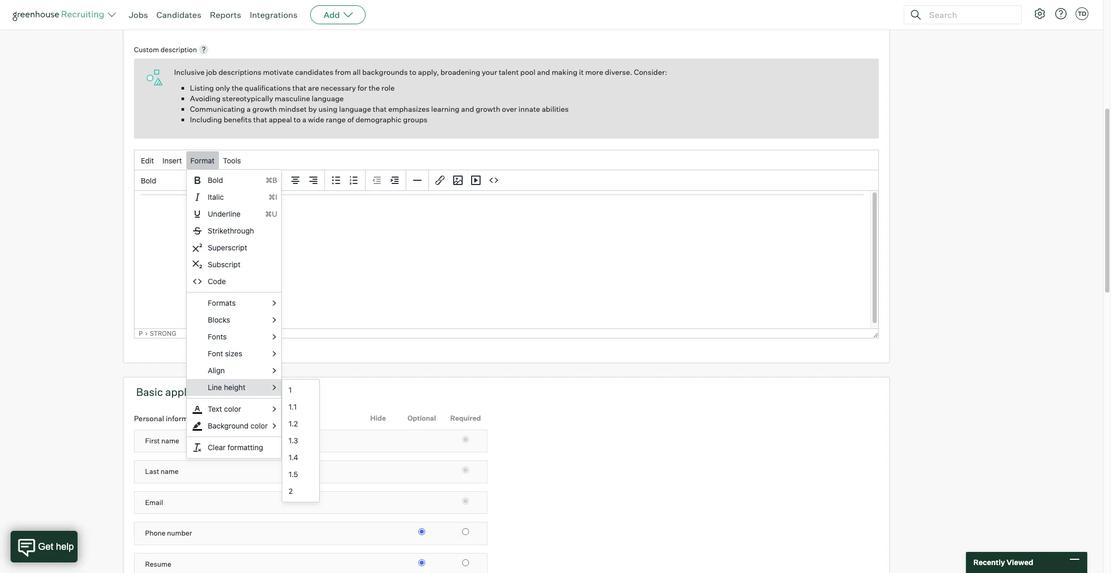 Task type: describe. For each thing, give the bounding box(es) containing it.
p › strong
[[139, 330, 176, 338]]

bold group
[[135, 170, 879, 191]]

listing only the qualifications that are necessary for the role avoiding stereotypically masculine language communicating a growth mindset by using language that emphasizes learning and growth over innate abilities including benefits that appeal to a wide range of demographic groups
[[190, 84, 569, 124]]

descriptions
[[219, 68, 262, 77]]

font sizes
[[208, 350, 242, 359]]

required
[[451, 415, 481, 423]]

formats
[[208, 299, 236, 308]]

for
[[358, 84, 367, 92]]

by
[[309, 105, 317, 114]]

abilities
[[542, 105, 569, 114]]

add button
[[310, 5, 366, 24]]

clear formatting menu item
[[187, 440, 282, 457]]

0 vertical spatial language
[[312, 94, 344, 103]]

groups
[[403, 115, 428, 124]]

post
[[136, 10, 158, 23]]

benefits
[[224, 115, 252, 124]]

2 growth from the left
[[476, 105, 501, 114]]

bold inside popup button
[[141, 176, 156, 185]]

⌘i
[[269, 193, 277, 202]]

line height menu item
[[187, 380, 282, 397]]

2
[[289, 487, 293, 496]]

1 vertical spatial a
[[302, 115, 307, 124]]

from
[[335, 68, 351, 77]]

number
[[167, 530, 192, 538]]

using
[[319, 105, 338, 114]]

integrations link
[[250, 10, 298, 20]]

phone number
[[145, 530, 192, 538]]

line
[[208, 383, 222, 392]]

first name
[[145, 437, 179, 445]]

text color menu item
[[187, 401, 282, 418]]

range
[[326, 115, 346, 124]]

align
[[208, 366, 225, 375]]

2 toolbar from the left
[[267, 171, 325, 191]]

bold button
[[137, 172, 205, 190]]

1 1.1
[[289, 386, 297, 412]]

p button
[[139, 330, 143, 338]]

recently
[[974, 559, 1006, 568]]

jobs
[[129, 10, 148, 20]]

edit button
[[137, 152, 158, 170]]

masculine
[[275, 94, 310, 103]]

code menu item
[[187, 274, 282, 290]]

fonts menu item
[[187, 329, 282, 346]]

reports link
[[210, 10, 241, 20]]

resume
[[145, 560, 171, 569]]

color for background color
[[251, 422, 268, 431]]

necessary
[[321, 84, 356, 92]]

optional
[[408, 415, 436, 423]]

1.2
[[289, 420, 298, 429]]

listing
[[190, 84, 214, 92]]

td button
[[1074, 5, 1091, 22]]

navigation containing p
[[139, 330, 870, 338]]

insert
[[163, 156, 182, 165]]

diverse.
[[605, 68, 633, 77]]

menu item containing bold
[[187, 172, 282, 189]]

consider:
[[634, 68, 668, 77]]

hide
[[370, 415, 386, 423]]

menu item containing italic
[[187, 189, 282, 206]]

candidates
[[295, 68, 334, 77]]

1.1
[[289, 403, 297, 412]]

personal
[[134, 415, 164, 423]]

blocks menu item
[[187, 312, 282, 329]]

it
[[579, 68, 584, 77]]

line height
[[208, 383, 246, 392]]

blocks
[[208, 316, 230, 325]]

to inside listing only the qualifications that are necessary for the role avoiding stereotypically masculine language communicating a growth mindset by using language that emphasizes learning and growth over innate abilities including benefits that appeal to a wide range of demographic groups
[[294, 115, 301, 124]]

format button
[[186, 152, 219, 170]]

0 horizontal spatial a
[[247, 105, 251, 114]]

subscript
[[208, 260, 241, 269]]

menu bar containing edit
[[135, 151, 879, 171]]

text color
[[208, 405, 241, 414]]

and inside listing only the qualifications that are necessary for the role avoiding stereotypically masculine language communicating a growth mindset by using language that emphasizes learning and growth over innate abilities including benefits that appeal to a wide range of demographic groups
[[461, 105, 474, 114]]

tools
[[223, 156, 241, 165]]

your
[[482, 68, 497, 77]]

strikethrough menu item
[[187, 223, 282, 240]]

inclusive
[[174, 68, 205, 77]]

resize image
[[874, 333, 879, 338]]

reports
[[210, 10, 241, 20]]

⌘b
[[266, 176, 277, 185]]

td button
[[1076, 7, 1089, 20]]

superscript
[[208, 243, 247, 252]]

clear formatting
[[208, 444, 263, 453]]

insert button
[[158, 152, 186, 170]]

height
[[224, 383, 246, 392]]

formatting
[[228, 444, 263, 453]]

are
[[308, 84, 319, 92]]

stereotypically
[[222, 94, 273, 103]]

making
[[552, 68, 578, 77]]

1 growth from the left
[[252, 105, 277, 114]]

code
[[208, 277, 226, 286]]

bold inside menu item
[[208, 176, 223, 185]]

1 horizontal spatial to
[[410, 68, 417, 77]]

add
[[324, 10, 340, 20]]

0 horizontal spatial information
[[166, 415, 206, 423]]

1 the from the left
[[232, 84, 243, 92]]

email
[[145, 499, 163, 507]]

0 horizontal spatial that
[[253, 115, 267, 124]]

only
[[216, 84, 230, 92]]

menu item containing underline
[[187, 206, 282, 223]]

communicating
[[190, 105, 245, 114]]



Task type: locate. For each thing, give the bounding box(es) containing it.
name right last at the left of the page
[[161, 468, 179, 476]]

last
[[145, 468, 159, 476]]

appeal
[[269, 115, 292, 124]]

2 horizontal spatial that
[[373, 105, 387, 114]]

menu item down tools popup button on the top of the page
[[187, 172, 282, 189]]

menu item up underline
[[187, 189, 282, 206]]

color up background color menu item
[[224, 405, 241, 414]]

menu bar
[[135, 151, 879, 171]]

navigation
[[139, 330, 870, 338]]

menu containing bold
[[186, 170, 282, 459]]

1 horizontal spatial that
[[293, 84, 307, 92]]

1 horizontal spatial bold
[[208, 176, 223, 185]]

tools button
[[219, 152, 245, 170]]

and
[[537, 68, 550, 77], [461, 105, 474, 114]]

a
[[247, 105, 251, 114], [302, 115, 307, 124]]

fonts
[[208, 333, 227, 342]]

1 vertical spatial color
[[251, 422, 268, 431]]

that up demographic
[[373, 105, 387, 114]]

text
[[208, 405, 222, 414]]

1 description from the top
[[161, 10, 217, 23]]

4 toolbar from the left
[[366, 171, 406, 191]]

color inside background color menu item
[[251, 422, 268, 431]]

font sizes menu item
[[187, 346, 282, 363]]

post description
[[136, 10, 217, 23]]

p
[[139, 330, 143, 338]]

a left the wide
[[302, 115, 307, 124]]

inclusive job descriptions motivate candidates from all backgrounds to apply, broadening your talent pool and making it more diverse. consider:
[[174, 68, 668, 77]]

edit
[[141, 156, 154, 165]]

bold up italic
[[208, 176, 223, 185]]

background color menu item
[[187, 418, 282, 435]]

background color
[[208, 422, 268, 431]]

Search text field
[[927, 7, 1013, 22]]

color up 'formatting'
[[251, 422, 268, 431]]

personal information
[[134, 415, 206, 423]]

3 menu item from the top
[[187, 206, 282, 223]]

custom description
[[134, 45, 197, 54]]

name for last name
[[161, 468, 179, 476]]

1.3
[[289, 437, 298, 446]]

color
[[224, 405, 241, 414], [251, 422, 268, 431]]

0 vertical spatial name
[[161, 437, 179, 445]]

backgrounds
[[362, 68, 408, 77]]

description for custom description
[[161, 45, 197, 54]]

role
[[382, 84, 395, 92]]

2 bold from the left
[[141, 176, 156, 185]]

greenhouse recruiting image
[[13, 8, 108, 21]]

0 vertical spatial that
[[293, 84, 307, 92]]

that
[[293, 84, 307, 92], [373, 105, 387, 114], [253, 115, 267, 124]]

to
[[410, 68, 417, 77], [294, 115, 301, 124]]

bold down edit
[[141, 176, 156, 185]]

including
[[190, 115, 222, 124]]

5 toolbar from the left
[[429, 171, 505, 191]]

the right "only"
[[232, 84, 243, 92]]

2 vertical spatial that
[[253, 115, 267, 124]]

0 horizontal spatial color
[[224, 405, 241, 414]]

motivate
[[263, 68, 294, 77]]

1 bold from the left
[[208, 176, 223, 185]]

underline
[[208, 210, 241, 219]]

menu item
[[187, 172, 282, 189], [187, 189, 282, 206], [187, 206, 282, 223]]

1 vertical spatial that
[[373, 105, 387, 114]]

0 vertical spatial information
[[223, 386, 280, 399]]

a down stereotypically
[[247, 105, 251, 114]]

1 vertical spatial to
[[294, 115, 301, 124]]

basic
[[136, 386, 163, 399]]

1 menu item from the top
[[187, 172, 282, 189]]

jobs link
[[129, 10, 148, 20]]

application
[[165, 386, 220, 399]]

apply,
[[418, 68, 439, 77]]

1 horizontal spatial and
[[537, 68, 550, 77]]

1.4
[[289, 454, 298, 463]]

and right learning
[[461, 105, 474, 114]]

1 vertical spatial and
[[461, 105, 474, 114]]

talent
[[499, 68, 519, 77]]

format
[[190, 156, 215, 165]]

description for post description
[[161, 10, 217, 23]]

growth left over at left top
[[476, 105, 501, 114]]

that left appeal
[[253, 115, 267, 124]]

menu
[[186, 170, 282, 459]]

growth
[[252, 105, 277, 114], [476, 105, 501, 114]]

1 horizontal spatial information
[[223, 386, 280, 399]]

the right for
[[369, 84, 380, 92]]

color for text color
[[224, 405, 241, 414]]

0 vertical spatial color
[[224, 405, 241, 414]]

the
[[232, 84, 243, 92], [369, 84, 380, 92]]

configure image
[[1034, 7, 1047, 20]]

strong button
[[150, 330, 176, 338]]

subscript menu item
[[187, 257, 282, 274]]

italic
[[208, 193, 224, 202]]

None radio
[[462, 467, 469, 474], [462, 498, 469, 505], [462, 467, 469, 474], [462, 498, 469, 505]]

1 vertical spatial information
[[166, 415, 206, 423]]

growth up appeal
[[252, 105, 277, 114]]

background
[[208, 422, 249, 431]]

2 menu item from the top
[[187, 189, 282, 206]]

0 horizontal spatial the
[[232, 84, 243, 92]]

⌘u
[[265, 210, 277, 219]]

0 horizontal spatial growth
[[252, 105, 277, 114]]

2 description from the top
[[161, 45, 197, 54]]

sizes
[[225, 350, 242, 359]]

0 horizontal spatial and
[[461, 105, 474, 114]]

and right "pool"
[[537, 68, 550, 77]]

strikethrough
[[208, 227, 254, 236]]

1 toolbar from the left
[[208, 171, 267, 191]]

1 vertical spatial description
[[161, 45, 197, 54]]

integrations
[[250, 10, 298, 20]]

1.5
[[289, 470, 298, 479]]

language up of
[[339, 105, 371, 114]]

0 vertical spatial description
[[161, 10, 217, 23]]

innate
[[519, 105, 540, 114]]

to down "mindset"
[[294, 115, 301, 124]]

2 the from the left
[[369, 84, 380, 92]]

first
[[145, 437, 160, 445]]

0 vertical spatial and
[[537, 68, 550, 77]]

name
[[161, 437, 179, 445], [161, 468, 179, 476]]

formats menu item
[[187, 295, 282, 312]]

information down application
[[166, 415, 206, 423]]

language up using
[[312, 94, 344, 103]]

1 vertical spatial name
[[161, 468, 179, 476]]

qualifications
[[245, 84, 291, 92]]

menu item up strikethrough
[[187, 206, 282, 223]]

0 horizontal spatial to
[[294, 115, 301, 124]]

toolbar
[[208, 171, 267, 191], [267, 171, 325, 191], [325, 171, 366, 191], [366, 171, 406, 191], [429, 171, 505, 191]]

td
[[1078, 10, 1087, 17]]

information
[[223, 386, 280, 399], [166, 415, 206, 423]]

emphasizes
[[389, 105, 430, 114]]

1 horizontal spatial the
[[369, 84, 380, 92]]

color inside text color menu item
[[224, 405, 241, 414]]

viewed
[[1007, 559, 1034, 568]]

that up masculine
[[293, 84, 307, 92]]

name for first name
[[161, 437, 179, 445]]

language
[[312, 94, 344, 103], [339, 105, 371, 114]]

recently viewed
[[974, 559, 1034, 568]]

of
[[348, 115, 354, 124]]

0 vertical spatial to
[[410, 68, 417, 77]]

avoiding
[[190, 94, 221, 103]]

font
[[208, 350, 223, 359]]

align menu item
[[187, 363, 282, 380]]

1 horizontal spatial color
[[251, 422, 268, 431]]

superscript menu item
[[187, 240, 282, 257]]

custom
[[134, 45, 159, 54]]

1 horizontal spatial growth
[[476, 105, 501, 114]]

wide
[[308, 115, 324, 124]]

1 horizontal spatial a
[[302, 115, 307, 124]]

mindset
[[279, 105, 307, 114]]

name right first
[[161, 437, 179, 445]]

job
[[206, 68, 217, 77]]

3 toolbar from the left
[[325, 171, 366, 191]]

learning
[[431, 105, 460, 114]]

0 horizontal spatial bold
[[141, 176, 156, 185]]

clear
[[208, 444, 226, 453]]

to left apply,
[[410, 68, 417, 77]]

1 vertical spatial language
[[339, 105, 371, 114]]

information up text color menu item
[[223, 386, 280, 399]]

basic application information
[[136, 386, 280, 399]]

candidates
[[157, 10, 201, 20]]

demographic
[[356, 115, 402, 124]]

None radio
[[462, 436, 469, 443], [419, 529, 425, 536], [462, 529, 469, 536], [419, 560, 425, 567], [462, 560, 469, 567], [462, 436, 469, 443], [419, 529, 425, 536], [462, 529, 469, 536], [419, 560, 425, 567], [462, 560, 469, 567]]

0 vertical spatial a
[[247, 105, 251, 114]]

pool
[[521, 68, 536, 77]]



Task type: vqa. For each thing, say whether or not it's contained in the screenshot.
Clear
yes



